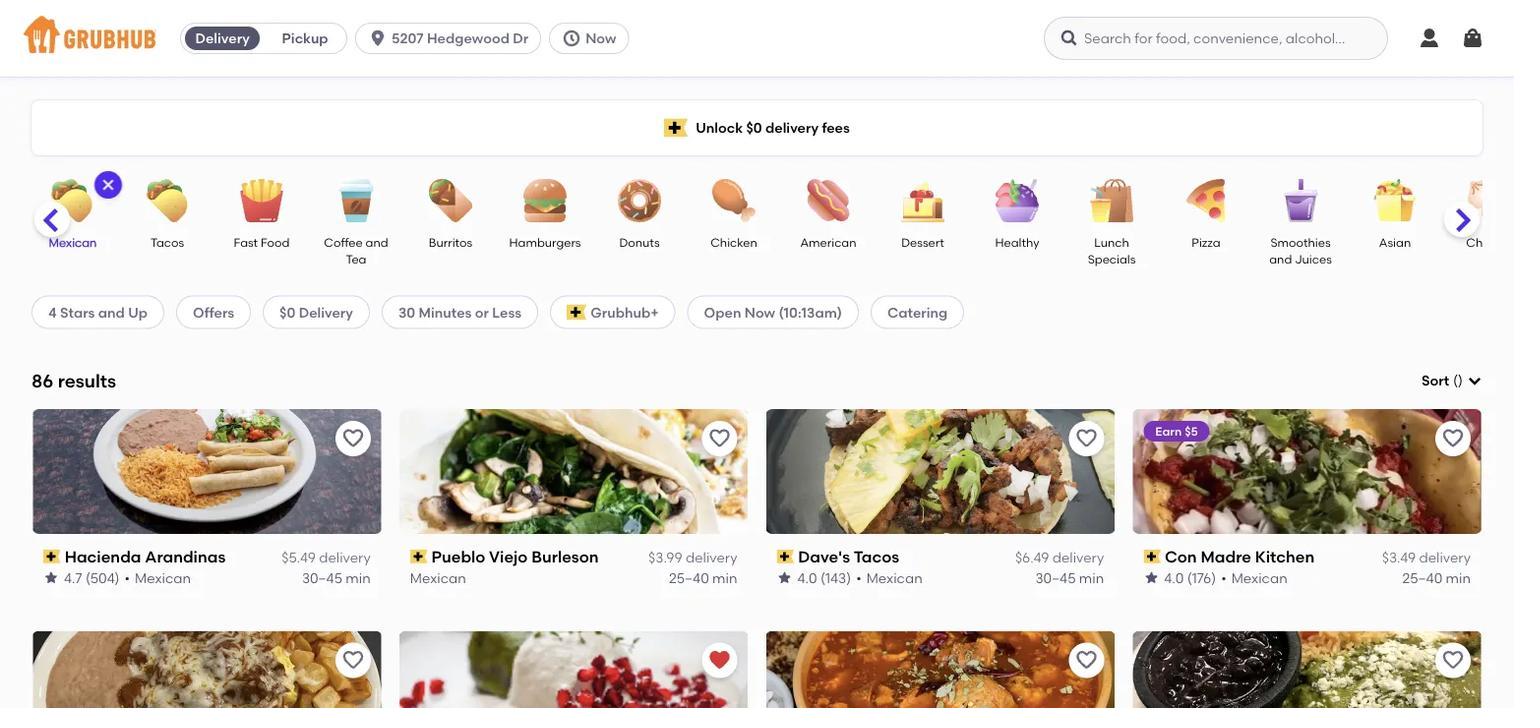 Task type: describe. For each thing, give the bounding box(es) containing it.
$6.49
[[1016, 550, 1049, 566]]

86 results
[[31, 370, 116, 392]]

dr
[[513, 30, 529, 47]]

now button
[[549, 23, 637, 54]]

1 vertical spatial tacos
[[854, 547, 900, 567]]

save this restaurant image for pueblo viejo burleson logo
[[708, 427, 732, 451]]

unlock $0 delivery fees
[[696, 119, 850, 136]]

4 stars and up
[[48, 304, 148, 321]]

(10:13am)
[[779, 304, 842, 321]]

fees
[[822, 119, 850, 136]]

con madre kitchen logo image
[[1133, 409, 1482, 534]]

25–40 min for con madre kitchen
[[1403, 570, 1471, 586]]

saved restaurant image
[[708, 649, 732, 673]]

pueblo viejo burleson logo image
[[400, 409, 748, 534]]

save this restaurant button for javi's best of tex-mex logo
[[1436, 643, 1471, 679]]

kitchen
[[1256, 547, 1315, 567]]

save this restaurant image for dave's tacos logo
[[1075, 427, 1099, 451]]

open now (10:13am)
[[704, 304, 842, 321]]

offers
[[193, 304, 234, 321]]

mexican image
[[38, 179, 107, 222]]

asian
[[1380, 235, 1411, 249]]

mexican for con madre kitchen
[[1232, 570, 1288, 586]]

• mexican for arandinas
[[125, 570, 191, 586]]

earn $5
[[1156, 424, 1198, 438]]

delivery for pueblo viejo burleson
[[686, 550, 738, 566]]

coffee and tea
[[324, 235, 388, 267]]

specials
[[1088, 252, 1136, 267]]

burleson
[[532, 547, 599, 567]]

save this restaurant button for pueblo viejo burleson logo
[[702, 421, 738, 456]]

star icon image for hacienda arandinas
[[43, 570, 59, 586]]

$5.49
[[282, 550, 316, 566]]

hedgewood
[[427, 30, 510, 47]]

mexican down the 'mexican' image
[[49, 235, 97, 249]]

5207 hedgewood dr
[[392, 30, 529, 47]]

25–40 for con madre kitchen
[[1403, 570, 1443, 586]]

• for madre
[[1221, 570, 1227, 586]]

mexican down pueblo
[[410, 570, 466, 586]]

pizza image
[[1172, 179, 1241, 222]]

(
[[1454, 373, 1459, 389]]

pueblo viejo burleson
[[431, 547, 599, 567]]

1 horizontal spatial svg image
[[1418, 27, 1442, 50]]

subscription pass image for con madre kitchen
[[1144, 550, 1161, 564]]

burritos image
[[416, 179, 485, 222]]

donuts image
[[605, 179, 674, 222]]

dave's
[[798, 547, 850, 567]]

arandinas
[[145, 547, 226, 567]]

fast food image
[[227, 179, 296, 222]]

4.0 for dave's tacos
[[798, 570, 817, 586]]

4.0 for con madre kitchen
[[1165, 570, 1184, 586]]

(504)
[[86, 570, 120, 586]]

hamburgers
[[509, 235, 581, 249]]

smoothies
[[1271, 235, 1331, 249]]

min for pueblo viejo burleson
[[713, 570, 738, 586]]

min for con madre kitchen
[[1446, 570, 1471, 586]]

con madre kitchen
[[1165, 547, 1315, 567]]

Search for food, convenience, alcohol... search field
[[1044, 17, 1389, 60]]

(176)
[[1188, 570, 1217, 586]]

save this restaurant image for casa garcia's mexican restaurant logo
[[341, 649, 365, 673]]

american image
[[794, 179, 863, 222]]

0 vertical spatial $0
[[746, 119, 762, 136]]

pickup button
[[264, 23, 347, 54]]

donuts
[[619, 235, 660, 249]]

30–45 for hacienda arandinas
[[302, 570, 342, 586]]

open
[[704, 304, 741, 321]]

catering
[[888, 304, 948, 321]]

hecho en mexico logo image
[[400, 632, 748, 709]]

pizza
[[1192, 235, 1221, 249]]

• for tacos
[[856, 570, 862, 586]]

save this restaurant image for javi's best of tex-mex logo
[[1442, 649, 1465, 673]]

0 vertical spatial tacos
[[151, 235, 184, 249]]

pueblo
[[431, 547, 486, 567]]

juices
[[1295, 252, 1332, 267]]

subscription pass image for pueblo viejo burleson
[[410, 550, 428, 564]]

stars
[[60, 304, 95, 321]]

none field containing sort
[[1422, 371, 1483, 391]]

subscription pass image for dave's tacos
[[777, 550, 794, 564]]

1 horizontal spatial now
[[745, 304, 776, 321]]

grubhub plus flag logo image for unlock $0 delivery fees
[[664, 119, 688, 137]]

5207
[[392, 30, 424, 47]]

healthy
[[995, 235, 1040, 249]]

chicken image
[[700, 179, 769, 222]]

smoothies and juices
[[1270, 235, 1332, 267]]

$5.49 delivery
[[282, 550, 371, 566]]

5207 hedgewood dr button
[[355, 23, 549, 54]]

chinese
[[1467, 235, 1513, 249]]

subscription pass image for hacienda arandinas
[[43, 550, 61, 564]]

30
[[399, 304, 415, 321]]

results
[[58, 370, 116, 392]]



Task type: locate. For each thing, give the bounding box(es) containing it.
25–40 for pueblo viejo burleson
[[669, 570, 709, 586]]

sort ( )
[[1422, 373, 1463, 389]]

30–45 down $5.49 delivery
[[302, 570, 342, 586]]

grubhub+
[[591, 304, 659, 321]]

and inside "smoothies and juices"
[[1270, 252, 1292, 267]]

delivery for dave's tacos
[[1053, 550, 1104, 566]]

2 30–45 min from the left
[[1036, 570, 1104, 586]]

2 min from the left
[[713, 570, 738, 586]]

grubhub plus flag logo image
[[664, 119, 688, 137], [567, 305, 587, 320]]

4.0 down dave's
[[798, 570, 817, 586]]

2 25–40 min from the left
[[1403, 570, 1471, 586]]

subscription pass image
[[410, 550, 428, 564], [1144, 550, 1161, 564]]

min down $5.49 delivery
[[346, 570, 371, 586]]

hacienda arandinas logo image
[[33, 409, 381, 534]]

$0
[[746, 119, 762, 136], [280, 304, 296, 321]]

• right "(143)"
[[856, 570, 862, 586]]

less
[[492, 304, 522, 321]]

25–40 min
[[669, 570, 738, 586], [1403, 570, 1471, 586]]

$0 down food
[[280, 304, 296, 321]]

30–45
[[302, 570, 342, 586], [1036, 570, 1076, 586]]

subscription pass image left con
[[1144, 550, 1161, 564]]

fast food
[[234, 235, 290, 249]]

1 horizontal spatial 30–45
[[1036, 570, 1076, 586]]

4.0 (143)
[[798, 570, 851, 586]]

svg image
[[1461, 27, 1485, 50], [368, 29, 388, 48], [1060, 29, 1080, 48], [100, 177, 116, 193]]

None field
[[1422, 371, 1483, 391]]

0 horizontal spatial svg image
[[562, 29, 582, 48]]

min down $3.49 delivery
[[1446, 570, 1471, 586]]

now
[[586, 30, 617, 47], [745, 304, 776, 321]]

mexican down dave's tacos
[[867, 570, 923, 586]]

1 vertical spatial $0
[[280, 304, 296, 321]]

and down smoothies
[[1270, 252, 1292, 267]]

saved restaurant button
[[702, 643, 738, 679]]

0 horizontal spatial subscription pass image
[[410, 550, 428, 564]]

1 horizontal spatial subscription pass image
[[777, 550, 794, 564]]

30–45 min
[[302, 570, 371, 586], [1036, 570, 1104, 586]]

2 30–45 from the left
[[1036, 570, 1076, 586]]

1 vertical spatial grubhub plus flag logo image
[[567, 305, 587, 320]]

0 horizontal spatial 30–45 min
[[302, 570, 371, 586]]

madre
[[1201, 547, 1252, 567]]

1 25–40 min from the left
[[669, 570, 738, 586]]

sort
[[1422, 373, 1450, 389]]

$3.99
[[649, 550, 683, 566]]

$3.49
[[1382, 550, 1416, 566]]

• down madre at bottom
[[1221, 570, 1227, 586]]

2 vertical spatial and
[[98, 304, 125, 321]]

1 vertical spatial and
[[1270, 252, 1292, 267]]

1 horizontal spatial $0
[[746, 119, 762, 136]]

2 horizontal spatial star icon image
[[1144, 570, 1160, 586]]

$3.49 delivery
[[1382, 550, 1471, 566]]

and inside coffee and tea
[[366, 235, 388, 249]]

)
[[1459, 373, 1463, 389]]

star icon image left 4.7
[[43, 570, 59, 586]]

delivery for hacienda arandinas
[[319, 550, 371, 566]]

star icon image
[[43, 570, 59, 586], [777, 570, 793, 586], [1144, 570, 1160, 586]]

1 vertical spatial now
[[745, 304, 776, 321]]

hacienda
[[65, 547, 141, 567]]

dave's tacos
[[798, 547, 900, 567]]

1 4.0 from the left
[[798, 570, 817, 586]]

star icon image for dave's tacos
[[777, 570, 793, 586]]

2 • mexican from the left
[[856, 570, 923, 586]]

food
[[261, 235, 290, 249]]

0 horizontal spatial $0
[[280, 304, 296, 321]]

grubhub plus flag logo image left "unlock"
[[664, 119, 688, 137]]

0 horizontal spatial and
[[98, 304, 125, 321]]

0 horizontal spatial tacos
[[151, 235, 184, 249]]

taco-mex logo image
[[767, 632, 1115, 709]]

javi's best of tex-mex logo image
[[1133, 632, 1482, 709]]

0 horizontal spatial subscription pass image
[[43, 550, 61, 564]]

tacos right dave's
[[854, 547, 900, 567]]

2 subscription pass image from the left
[[777, 550, 794, 564]]

delivery right $6.49
[[1053, 550, 1104, 566]]

lunch specials image
[[1078, 179, 1147, 222]]

save this restaurant button
[[335, 421, 371, 456], [702, 421, 738, 456], [1069, 421, 1104, 456], [1436, 421, 1471, 456], [335, 643, 371, 679], [1069, 643, 1104, 679], [1436, 643, 1471, 679]]

25–40 min down $3.99 delivery
[[669, 570, 738, 586]]

• mexican down dave's tacos
[[856, 570, 923, 586]]

1 subscription pass image from the left
[[410, 550, 428, 564]]

svg image inside 5207 hedgewood dr button
[[368, 29, 388, 48]]

0 vertical spatial delivery
[[195, 30, 250, 47]]

30 minutes or less
[[399, 304, 522, 321]]

minutes
[[419, 304, 472, 321]]

chicken
[[711, 235, 758, 249]]

1 subscription pass image from the left
[[43, 550, 61, 564]]

• for arandinas
[[125, 570, 130, 586]]

mexican down hacienda arandinas in the left of the page
[[135, 570, 191, 586]]

1 horizontal spatial subscription pass image
[[1144, 550, 1161, 564]]

2 horizontal spatial and
[[1270, 252, 1292, 267]]

star icon image left 4.0 (176)
[[1144, 570, 1160, 586]]

and up tea
[[366, 235, 388, 249]]

2 horizontal spatial •
[[1221, 570, 1227, 586]]

• mexican for madre
[[1221, 570, 1288, 586]]

0 horizontal spatial • mexican
[[125, 570, 191, 586]]

3 min from the left
[[1079, 570, 1104, 586]]

delivery
[[766, 119, 819, 136], [319, 550, 371, 566], [686, 550, 738, 566], [1053, 550, 1104, 566], [1420, 550, 1471, 566]]

0 horizontal spatial •
[[125, 570, 130, 586]]

min
[[346, 570, 371, 586], [713, 570, 738, 586], [1079, 570, 1104, 586], [1446, 570, 1471, 586]]

dave's tacos logo image
[[767, 409, 1115, 534]]

• right (504)
[[125, 570, 130, 586]]

3 star icon image from the left
[[1144, 570, 1160, 586]]

svg image inside now button
[[562, 29, 582, 48]]

4.7
[[64, 570, 82, 586]]

subscription pass image left dave's
[[777, 550, 794, 564]]

asian image
[[1361, 179, 1430, 222]]

and for smoothies and juices
[[1270, 252, 1292, 267]]

1 • from the left
[[125, 570, 130, 586]]

0 horizontal spatial now
[[586, 30, 617, 47]]

now right dr at the left of page
[[586, 30, 617, 47]]

delivery right "$3.49"
[[1420, 550, 1471, 566]]

1 25–40 from the left
[[669, 570, 709, 586]]

mexican
[[49, 235, 97, 249], [135, 570, 191, 586], [410, 570, 466, 586], [867, 570, 923, 586], [1232, 570, 1288, 586]]

min for hacienda arandinas
[[346, 570, 371, 586]]

tacos down tacos image at the top left
[[151, 235, 184, 249]]

delivery right $3.99
[[686, 550, 738, 566]]

subscription pass image left pueblo
[[410, 550, 428, 564]]

now inside button
[[586, 30, 617, 47]]

2 horizontal spatial • mexican
[[1221, 570, 1288, 586]]

svg image
[[1418, 27, 1442, 50], [562, 29, 582, 48], [1467, 373, 1483, 389]]

mexican for hacienda arandinas
[[135, 570, 191, 586]]

2 • from the left
[[856, 570, 862, 586]]

coffee and tea image
[[322, 179, 391, 222]]

tacos
[[151, 235, 184, 249], [854, 547, 900, 567]]

main navigation navigation
[[0, 0, 1515, 77]]

and
[[366, 235, 388, 249], [1270, 252, 1292, 267], [98, 304, 125, 321]]

grubhub plus flag logo image for grubhub+
[[567, 305, 587, 320]]

0 horizontal spatial 4.0
[[798, 570, 817, 586]]

star icon image for con madre kitchen
[[1144, 570, 1160, 586]]

save this restaurant button for taco-mex logo
[[1069, 643, 1104, 679]]

•
[[125, 570, 130, 586], [856, 570, 862, 586], [1221, 570, 1227, 586]]

save this restaurant image for taco-mex logo
[[1075, 649, 1099, 673]]

3 • mexican from the left
[[1221, 570, 1288, 586]]

86
[[31, 370, 53, 392]]

1 horizontal spatial and
[[366, 235, 388, 249]]

delivery left fees
[[766, 119, 819, 136]]

2 horizontal spatial svg image
[[1467, 373, 1483, 389]]

grubhub plus flag logo image left grubhub+
[[567, 305, 587, 320]]

2 25–40 from the left
[[1403, 570, 1443, 586]]

delivery inside button
[[195, 30, 250, 47]]

delivery button
[[181, 23, 264, 54]]

25–40 min for pueblo viejo burleson
[[669, 570, 738, 586]]

viejo
[[489, 547, 528, 567]]

4.0 down con
[[1165, 570, 1184, 586]]

1 30–45 min from the left
[[302, 570, 371, 586]]

• mexican for tacos
[[856, 570, 923, 586]]

tea
[[346, 252, 367, 267]]

min down $6.49 delivery at the right bottom
[[1079, 570, 1104, 586]]

mexican for dave's tacos
[[867, 570, 923, 586]]

fast
[[234, 235, 258, 249]]

1 30–45 from the left
[[302, 570, 342, 586]]

1 horizontal spatial delivery
[[299, 304, 353, 321]]

1 horizontal spatial 4.0
[[1165, 570, 1184, 586]]

subscription pass image left the hacienda
[[43, 550, 61, 564]]

and for coffee and tea
[[366, 235, 388, 249]]

3 • from the left
[[1221, 570, 1227, 586]]

2 star icon image from the left
[[777, 570, 793, 586]]

coffee
[[324, 235, 363, 249]]

$6.49 delivery
[[1016, 550, 1104, 566]]

now right the open
[[745, 304, 776, 321]]

0 horizontal spatial 25–40
[[669, 570, 709, 586]]

25–40
[[669, 570, 709, 586], [1403, 570, 1443, 586]]

25–40 down $3.49 delivery
[[1403, 570, 1443, 586]]

delivery left the pickup button
[[195, 30, 250, 47]]

or
[[475, 304, 489, 321]]

earn
[[1156, 424, 1182, 438]]

save this restaurant button for casa garcia's mexican restaurant logo
[[335, 643, 371, 679]]

30–45 for dave's tacos
[[1036, 570, 1076, 586]]

and left up
[[98, 304, 125, 321]]

0 horizontal spatial 25–40 min
[[669, 570, 738, 586]]

30–45 min for dave's tacos
[[1036, 570, 1104, 586]]

0 horizontal spatial 30–45
[[302, 570, 342, 586]]

delivery down tea
[[299, 304, 353, 321]]

dessert image
[[889, 179, 958, 222]]

1 horizontal spatial 25–40 min
[[1403, 570, 1471, 586]]

0 horizontal spatial star icon image
[[43, 570, 59, 586]]

4 min from the left
[[1446, 570, 1471, 586]]

• mexican down con madre kitchen
[[1221, 570, 1288, 586]]

1 horizontal spatial tacos
[[854, 547, 900, 567]]

up
[[128, 304, 148, 321]]

2 subscription pass image from the left
[[1144, 550, 1161, 564]]

burritos
[[429, 235, 473, 249]]

0 vertical spatial now
[[586, 30, 617, 47]]

1 horizontal spatial 25–40
[[1403, 570, 1443, 586]]

1 horizontal spatial star icon image
[[777, 570, 793, 586]]

1 horizontal spatial grubhub plus flag logo image
[[664, 119, 688, 137]]

casa garcia's mexican restaurant logo image
[[33, 632, 381, 709]]

$3.99 delivery
[[649, 550, 738, 566]]

subscription pass image
[[43, 550, 61, 564], [777, 550, 794, 564]]

save this restaurant image
[[341, 427, 365, 451], [708, 427, 732, 451], [341, 649, 365, 673], [1075, 649, 1099, 673]]

tacos image
[[133, 179, 202, 222]]

4.7 (504)
[[64, 570, 120, 586]]

mexican down con madre kitchen
[[1232, 570, 1288, 586]]

4.0 (176)
[[1165, 570, 1217, 586]]

healthy image
[[983, 179, 1052, 222]]

$0 delivery
[[280, 304, 353, 321]]

1 • mexican from the left
[[125, 570, 191, 586]]

30–45 min for hacienda arandinas
[[302, 570, 371, 586]]

hacienda arandinas
[[65, 547, 226, 567]]

4.0
[[798, 570, 817, 586], [1165, 570, 1184, 586]]

save this restaurant image for hacienda arandinas logo
[[341, 427, 365, 451]]

30–45 down $6.49 delivery at the right bottom
[[1036, 570, 1076, 586]]

25–40 min down $3.49 delivery
[[1403, 570, 1471, 586]]

0 horizontal spatial grubhub plus flag logo image
[[567, 305, 587, 320]]

pickup
[[282, 30, 328, 47]]

0 horizontal spatial delivery
[[195, 30, 250, 47]]

$0 right "unlock"
[[746, 119, 762, 136]]

$5
[[1185, 424, 1198, 438]]

con
[[1165, 547, 1197, 567]]

hamburgers image
[[511, 179, 580, 222]]

1 horizontal spatial •
[[856, 570, 862, 586]]

• mexican down hacienda arandinas in the left of the page
[[125, 570, 191, 586]]

1 horizontal spatial 30–45 min
[[1036, 570, 1104, 586]]

svg image inside field
[[1467, 373, 1483, 389]]

4
[[48, 304, 57, 321]]

1 horizontal spatial • mexican
[[856, 570, 923, 586]]

30–45 min down $6.49 delivery at the right bottom
[[1036, 570, 1104, 586]]

(143)
[[821, 570, 851, 586]]

delivery right $5.49
[[319, 550, 371, 566]]

save this restaurant image
[[1075, 427, 1099, 451], [1442, 427, 1465, 451], [1442, 649, 1465, 673]]

unlock
[[696, 119, 743, 136]]

min down $3.99 delivery
[[713, 570, 738, 586]]

0 vertical spatial grubhub plus flag logo image
[[664, 119, 688, 137]]

25–40 down $3.99 delivery
[[669, 570, 709, 586]]

2 4.0 from the left
[[1165, 570, 1184, 586]]

save this restaurant button for hacienda arandinas logo
[[335, 421, 371, 456]]

delivery
[[195, 30, 250, 47], [299, 304, 353, 321]]

1 min from the left
[[346, 570, 371, 586]]

1 star icon image from the left
[[43, 570, 59, 586]]

lunch
[[1095, 235, 1130, 249]]

lunch specials
[[1088, 235, 1136, 267]]

30–45 min down $5.49 delivery
[[302, 570, 371, 586]]

delivery for con madre kitchen
[[1420, 550, 1471, 566]]

min for dave's tacos
[[1079, 570, 1104, 586]]

american
[[801, 235, 857, 249]]

1 vertical spatial delivery
[[299, 304, 353, 321]]

• mexican
[[125, 570, 191, 586], [856, 570, 923, 586], [1221, 570, 1288, 586]]

save this restaurant button for dave's tacos logo
[[1069, 421, 1104, 456]]

0 vertical spatial and
[[366, 235, 388, 249]]

smoothies and juices image
[[1267, 179, 1336, 222]]

star icon image left 4.0 (143)
[[777, 570, 793, 586]]

dessert
[[902, 235, 945, 249]]



Task type: vqa. For each thing, say whether or not it's contained in the screenshot.
svg icon within the the Nov 30 at 1:45pm button
no



